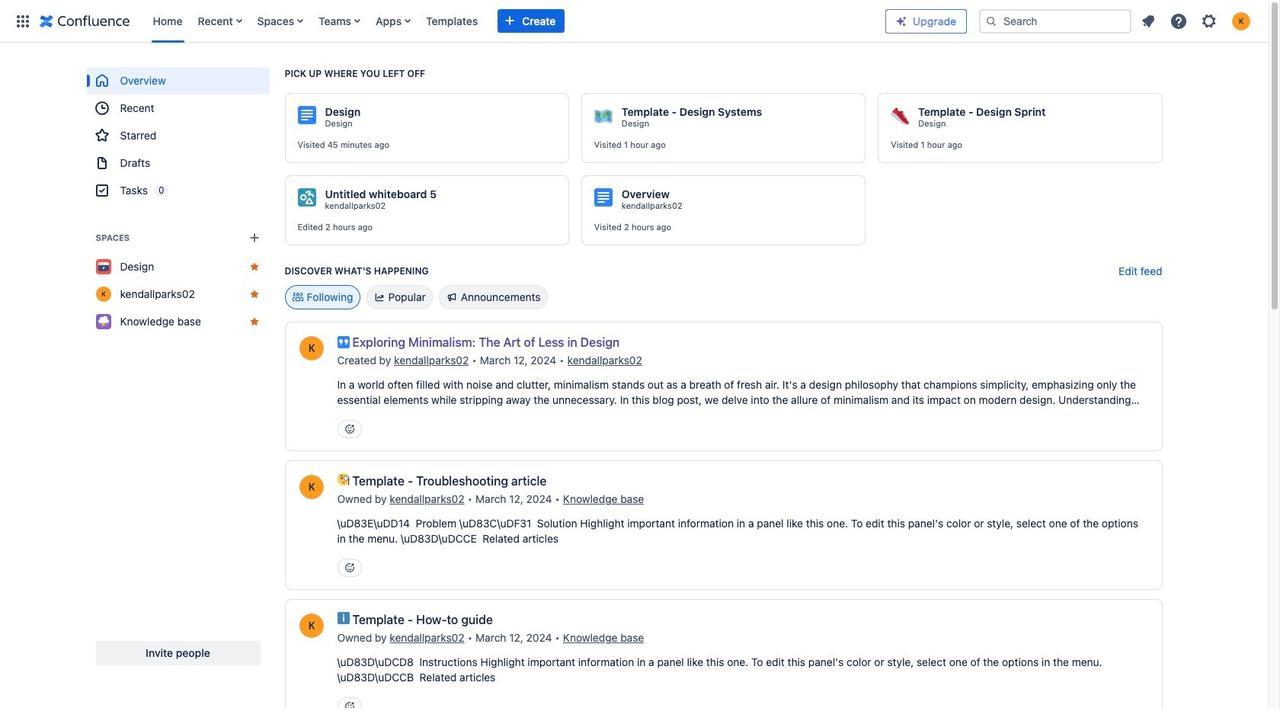 Task type: locate. For each thing, give the bounding box(es) containing it.
0 vertical spatial add reaction image
[[343, 423, 356, 435]]

None search field
[[980, 9, 1132, 33]]

more information about kendallparks02 image
[[298, 335, 325, 362], [298, 473, 325, 501], [298, 612, 325, 640]]

premium image
[[896, 15, 908, 27]]

global element
[[9, 0, 886, 42]]

more information about kendallparks02 image for add reaction icon
[[298, 612, 325, 640]]

list for the "premium" icon
[[1135, 7, 1260, 35]]

add reaction image
[[343, 423, 356, 435], [343, 562, 356, 574]]

2 more information about kendallparks02 image from the top
[[298, 473, 325, 501]]

0 horizontal spatial list
[[145, 0, 886, 42]]

list
[[145, 0, 886, 42], [1135, 7, 1260, 35]]

unstar this space image
[[248, 288, 260, 300]]

2 add reaction image from the top
[[343, 562, 356, 574]]

appswitcher icon image
[[14, 12, 32, 30]]

confluence image
[[40, 12, 130, 30], [40, 12, 130, 30]]

unstar this space image
[[248, 261, 260, 273], [248, 316, 260, 328]]

help icon image
[[1170, 12, 1189, 30]]

1 horizontal spatial list
[[1135, 7, 1260, 35]]

1 vertical spatial add reaction image
[[343, 562, 356, 574]]

add reaction image
[[343, 701, 356, 708]]

add reaction image up :face_with_monocle: icon
[[343, 423, 356, 435]]

0 vertical spatial unstar this space image
[[248, 261, 260, 273]]

unstar this space image up unstar this space icon
[[248, 261, 260, 273]]

unstar this space image down unstar this space icon
[[248, 316, 260, 328]]

group
[[87, 67, 270, 204]]

0 vertical spatial more information about kendallparks02 image
[[298, 335, 325, 362]]

2 vertical spatial more information about kendallparks02 image
[[298, 612, 325, 640]]

1 vertical spatial unstar this space image
[[248, 316, 260, 328]]

:athletic_shoe: image
[[891, 107, 910, 125], [891, 107, 910, 125]]

1 unstar this space image from the top
[[248, 261, 260, 273]]

1 more information about kendallparks02 image from the top
[[298, 335, 325, 362]]

Search field
[[980, 9, 1132, 33]]

3 more information about kendallparks02 image from the top
[[298, 612, 325, 640]]

add reaction image up :information_source: icon
[[343, 562, 356, 574]]

:face_with_monocle: image
[[337, 473, 350, 486]]

banner
[[0, 0, 1269, 43]]

1 vertical spatial more information about kendallparks02 image
[[298, 473, 325, 501]]

your profile and preferences image
[[1233, 12, 1251, 30]]

:map: image
[[595, 107, 613, 125]]

settings icon image
[[1201, 12, 1219, 30]]

1 add reaction image from the top
[[343, 423, 356, 435]]

more information about kendallparks02 image for first add reaction image
[[298, 335, 325, 362]]

notification icon image
[[1140, 12, 1158, 30]]



Task type: describe. For each thing, give the bounding box(es) containing it.
2 unstar this space image from the top
[[248, 316, 260, 328]]

list for appswitcher icon
[[145, 0, 886, 42]]

:face_with_monocle: image
[[337, 473, 350, 486]]

create a space image
[[245, 229, 263, 247]]

more information about kendallparks02 image for first add reaction image from the bottom of the page
[[298, 473, 325, 501]]

:map: image
[[595, 107, 613, 125]]

:information_source: image
[[337, 612, 350, 624]]

:information_source: image
[[337, 612, 350, 624]]

search image
[[986, 15, 998, 27]]



Task type: vqa. For each thing, say whether or not it's contained in the screenshot.
lucidchartApp logo
no



